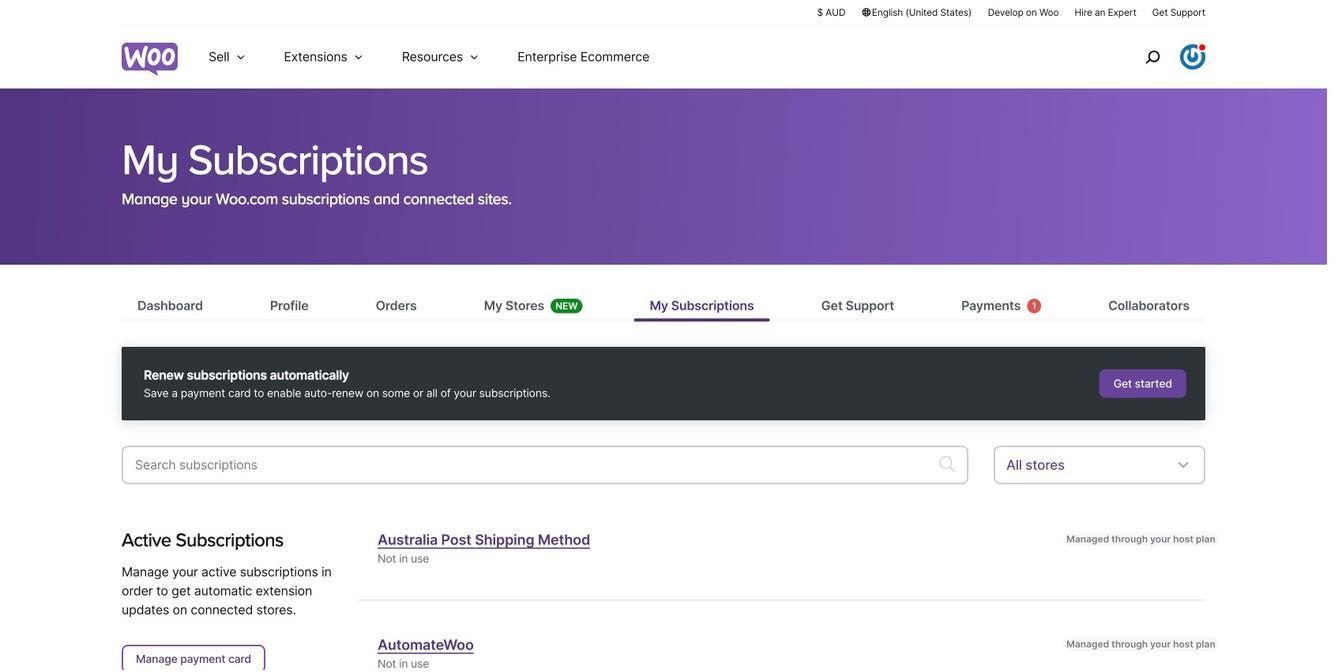 Task type: locate. For each thing, give the bounding box(es) containing it.
Search subscriptions text field
[[135, 456, 914, 475]]

search image
[[1140, 44, 1165, 70]]

service navigation menu element
[[1112, 31, 1206, 83]]



Task type: describe. For each thing, give the bounding box(es) containing it.
open account menu image
[[1180, 44, 1206, 70]]



Task type: vqa. For each thing, say whether or not it's contained in the screenshot.
checkbox
no



